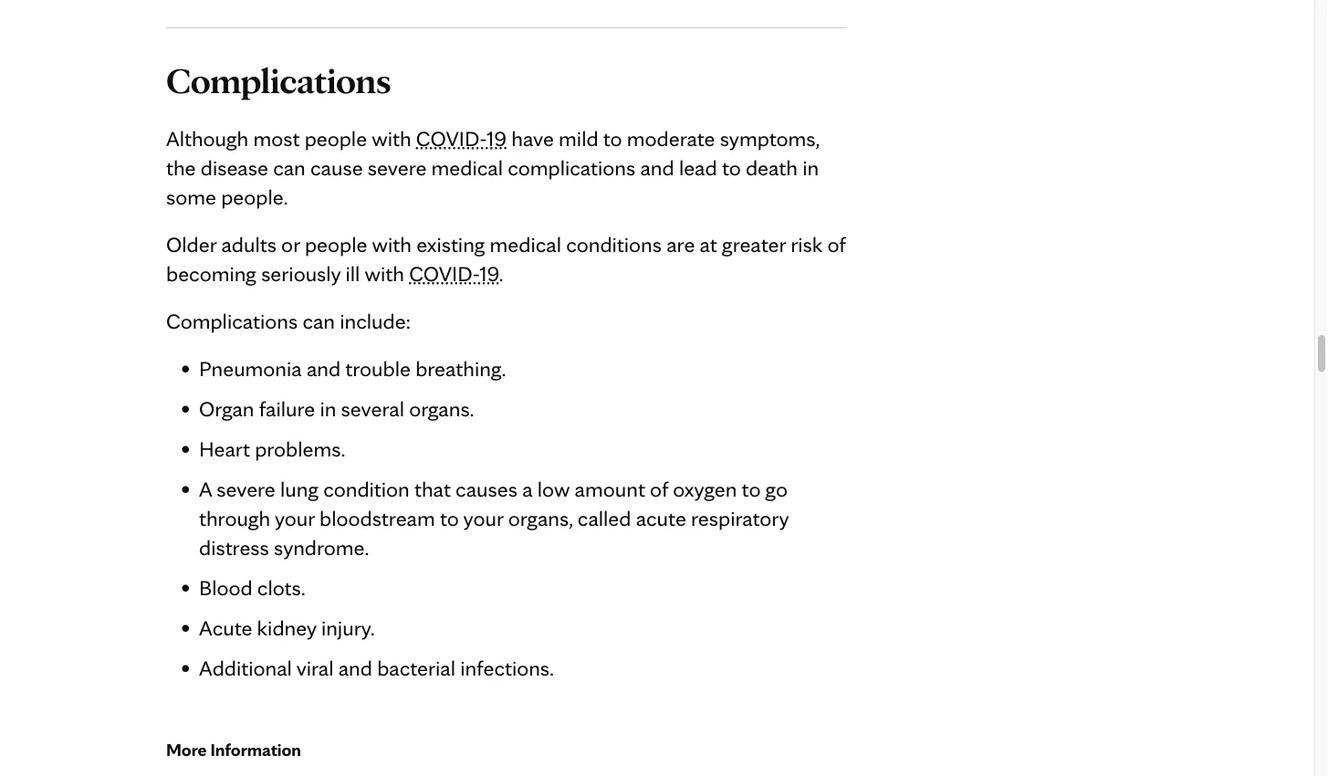 Task type: vqa. For each thing, say whether or not it's contained in the screenshot.
symptoms,
yes



Task type: describe. For each thing, give the bounding box(es) containing it.
respiratory
[[691, 504, 789, 531]]

acute
[[199, 614, 252, 641]]

seriously
[[261, 260, 341, 286]]

in inside have mild to moderate symptoms, the disease can cause severe medical complications and lead to death in some people.
[[803, 154, 819, 180]]

conditions
[[566, 231, 662, 257]]

mild
[[559, 125, 599, 151]]

additional viral and bacterial infections.
[[199, 654, 554, 681]]

although most people with covid-19
[[166, 125, 507, 151]]

symptoms,
[[720, 125, 820, 151]]

severe inside have mild to moderate symptoms, the disease can cause severe medical complications and lead to death in some people.
[[368, 154, 427, 180]]

syndrome.
[[274, 534, 369, 560]]

death
[[746, 154, 798, 180]]

to right mild
[[603, 125, 622, 151]]

2 vertical spatial and
[[339, 654, 373, 681]]

older
[[166, 231, 217, 257]]

1 your from the left
[[275, 504, 315, 531]]

lead
[[679, 154, 717, 180]]

are
[[667, 231, 695, 257]]

a
[[199, 475, 212, 502]]

0 vertical spatial with
[[372, 125, 412, 151]]

covid-19 .
[[409, 260, 504, 286]]

1 people from the top
[[305, 125, 367, 151]]

medical inside have mild to moderate symptoms, the disease can cause severe medical complications and lead to death in some people.
[[432, 154, 503, 180]]

organ
[[199, 395, 254, 421]]

2 your from the left
[[464, 504, 504, 531]]

low
[[538, 475, 570, 502]]

that
[[415, 475, 451, 502]]

1 vertical spatial can
[[303, 307, 335, 334]]

problems.
[[255, 435, 346, 462]]

risk
[[791, 231, 823, 257]]

organs,
[[508, 504, 573, 531]]

blood
[[199, 574, 253, 600]]

ill
[[346, 260, 360, 286]]

1 vertical spatial in
[[320, 395, 336, 421]]

complications can include:
[[166, 307, 411, 334]]

1 vertical spatial and
[[307, 355, 341, 381]]

complications
[[508, 154, 636, 180]]

moderate
[[627, 125, 716, 151]]

breathing.
[[416, 355, 506, 381]]

.
[[499, 260, 504, 286]]

information
[[210, 739, 301, 761]]

at
[[700, 231, 718, 257]]

heart
[[199, 435, 250, 462]]

can inside have mild to moderate symptoms, the disease can cause severe medical complications and lead to death in some people.
[[273, 154, 306, 180]]

greater
[[722, 231, 786, 257]]

bacterial
[[377, 654, 456, 681]]



Task type: locate. For each thing, give the bounding box(es) containing it.
your down causes
[[464, 504, 504, 531]]

although
[[166, 125, 249, 151]]

covid-
[[416, 125, 487, 151], [409, 260, 480, 286]]

of up the acute
[[650, 475, 668, 502]]

clots.
[[257, 574, 306, 600]]

0 vertical spatial medical
[[432, 154, 503, 180]]

19
[[487, 125, 507, 151], [480, 260, 499, 286]]

adults
[[221, 231, 277, 257]]

severe inside a severe lung condition that causes a low amount of oxygen to go through your bloodstream to your organs, called acute respiratory distress syndrome.
[[217, 475, 276, 502]]

0 vertical spatial complications
[[166, 57, 391, 101]]

to down that
[[440, 504, 459, 531]]

0 vertical spatial people
[[305, 125, 367, 151]]

the
[[166, 154, 196, 180]]

acute
[[636, 504, 687, 531]]

0 vertical spatial of
[[828, 231, 846, 257]]

kidney
[[257, 614, 317, 641]]

severe up through
[[217, 475, 276, 502]]

medical up existing
[[432, 154, 503, 180]]

and up organ failure in several organs.
[[307, 355, 341, 381]]

0 horizontal spatial of
[[650, 475, 668, 502]]

older adults or people with existing medical conditions are at greater risk of becoming seriously ill with
[[166, 231, 846, 286]]

causes
[[456, 475, 518, 502]]

and down moderate at top
[[641, 154, 675, 180]]

trouble
[[346, 355, 411, 381]]

amount
[[575, 475, 646, 502]]

heart problems.
[[199, 435, 346, 462]]

some
[[166, 183, 216, 209]]

in
[[803, 154, 819, 180], [320, 395, 336, 421]]

2 complications from the top
[[166, 307, 298, 334]]

your down lung
[[275, 504, 315, 531]]

19 down existing
[[480, 260, 499, 286]]

complications up most
[[166, 57, 391, 101]]

distress
[[199, 534, 269, 560]]

failure
[[259, 395, 315, 421]]

0 vertical spatial in
[[803, 154, 819, 180]]

blood clots.
[[199, 574, 306, 600]]

19 left have
[[487, 125, 507, 151]]

1 vertical spatial 19
[[480, 260, 499, 286]]

go
[[766, 475, 788, 502]]

of
[[828, 231, 846, 257], [650, 475, 668, 502]]

1 vertical spatial people
[[305, 231, 367, 257]]

1 horizontal spatial in
[[803, 154, 819, 180]]

complications up pneumonia
[[166, 307, 298, 334]]

acute kidney injury.
[[199, 614, 375, 641]]

1 vertical spatial medical
[[490, 231, 562, 257]]

organ failure in several organs.
[[199, 395, 475, 421]]

lung
[[280, 475, 319, 502]]

can down most
[[273, 154, 306, 180]]

1 horizontal spatial of
[[828, 231, 846, 257]]

1 horizontal spatial your
[[464, 504, 504, 531]]

1 complications from the top
[[166, 57, 391, 101]]

to
[[603, 125, 622, 151], [722, 154, 741, 180], [742, 475, 761, 502], [440, 504, 459, 531]]

include:
[[340, 307, 411, 334]]

viral
[[296, 654, 334, 681]]

1 vertical spatial with
[[372, 231, 412, 257]]

existing
[[417, 231, 485, 257]]

0 vertical spatial and
[[641, 154, 675, 180]]

1 vertical spatial severe
[[217, 475, 276, 502]]

people.
[[221, 183, 288, 209]]

in right death
[[803, 154, 819, 180]]

complications for complications can include:
[[166, 307, 298, 334]]

additional
[[199, 654, 292, 681]]

can down seriously
[[303, 307, 335, 334]]

1 vertical spatial complications
[[166, 307, 298, 334]]

people
[[305, 125, 367, 151], [305, 231, 367, 257]]

cause
[[310, 154, 363, 180]]

have
[[512, 125, 554, 151]]

condition
[[323, 475, 410, 502]]

of right risk at the right of page
[[828, 231, 846, 257]]

people inside older adults or people with existing medical conditions are at greater risk of becoming seriously ill with
[[305, 231, 367, 257]]

0 vertical spatial can
[[273, 154, 306, 180]]

called
[[578, 504, 631, 531]]

complications for complications
[[166, 57, 391, 101]]

covid- left have
[[416, 125, 487, 151]]

pneumonia and trouble breathing.
[[199, 355, 506, 381]]

complications
[[166, 57, 391, 101], [166, 307, 298, 334]]

a
[[523, 475, 533, 502]]

people up cause
[[305, 125, 367, 151]]

0 horizontal spatial severe
[[217, 475, 276, 502]]

several
[[341, 395, 405, 421]]

of inside a severe lung condition that causes a low amount of oxygen to go through your bloodstream to your organs, called acute respiratory distress syndrome.
[[650, 475, 668, 502]]

oxygen
[[673, 475, 737, 502]]

covid- down existing
[[409, 260, 480, 286]]

organs.
[[409, 395, 475, 421]]

1 horizontal spatial severe
[[368, 154, 427, 180]]

medical
[[432, 154, 503, 180], [490, 231, 562, 257]]

injury.
[[321, 614, 375, 641]]

bloodstream
[[320, 504, 435, 531]]

0 vertical spatial severe
[[368, 154, 427, 180]]

2 vertical spatial with
[[365, 260, 404, 286]]

can
[[273, 154, 306, 180], [303, 307, 335, 334]]

0 horizontal spatial your
[[275, 504, 315, 531]]

more information
[[166, 739, 301, 761]]

to right lead
[[722, 154, 741, 180]]

your
[[275, 504, 315, 531], [464, 504, 504, 531]]

in right failure
[[320, 395, 336, 421]]

0 vertical spatial 19
[[487, 125, 507, 151]]

disease
[[201, 154, 268, 180]]

a severe lung condition that causes a low amount of oxygen to go through your bloodstream to your organs, called acute respiratory distress syndrome.
[[199, 475, 789, 560]]

pneumonia
[[199, 355, 302, 381]]

most
[[253, 125, 300, 151]]

becoming
[[166, 260, 257, 286]]

of inside older adults or people with existing medical conditions are at greater risk of becoming seriously ill with
[[828, 231, 846, 257]]

with
[[372, 125, 412, 151], [372, 231, 412, 257], [365, 260, 404, 286]]

2 people from the top
[[305, 231, 367, 257]]

severe
[[368, 154, 427, 180], [217, 475, 276, 502]]

or
[[281, 231, 300, 257]]

to left go
[[742, 475, 761, 502]]

have mild to moderate symptoms, the disease can cause severe medical complications and lead to death in some people.
[[166, 125, 820, 209]]

more
[[166, 739, 207, 761]]

through
[[199, 504, 270, 531]]

severe right cause
[[368, 154, 427, 180]]

0 vertical spatial covid-
[[416, 125, 487, 151]]

and
[[641, 154, 675, 180], [307, 355, 341, 381], [339, 654, 373, 681]]

medical inside older adults or people with existing medical conditions are at greater risk of becoming seriously ill with
[[490, 231, 562, 257]]

and inside have mild to moderate symptoms, the disease can cause severe medical complications and lead to death in some people.
[[641, 154, 675, 180]]

medical up .
[[490, 231, 562, 257]]

people up ill
[[305, 231, 367, 257]]

infections.
[[460, 654, 554, 681]]

1 vertical spatial of
[[650, 475, 668, 502]]

and right viral
[[339, 654, 373, 681]]

0 horizontal spatial in
[[320, 395, 336, 421]]

1 vertical spatial covid-
[[409, 260, 480, 286]]



